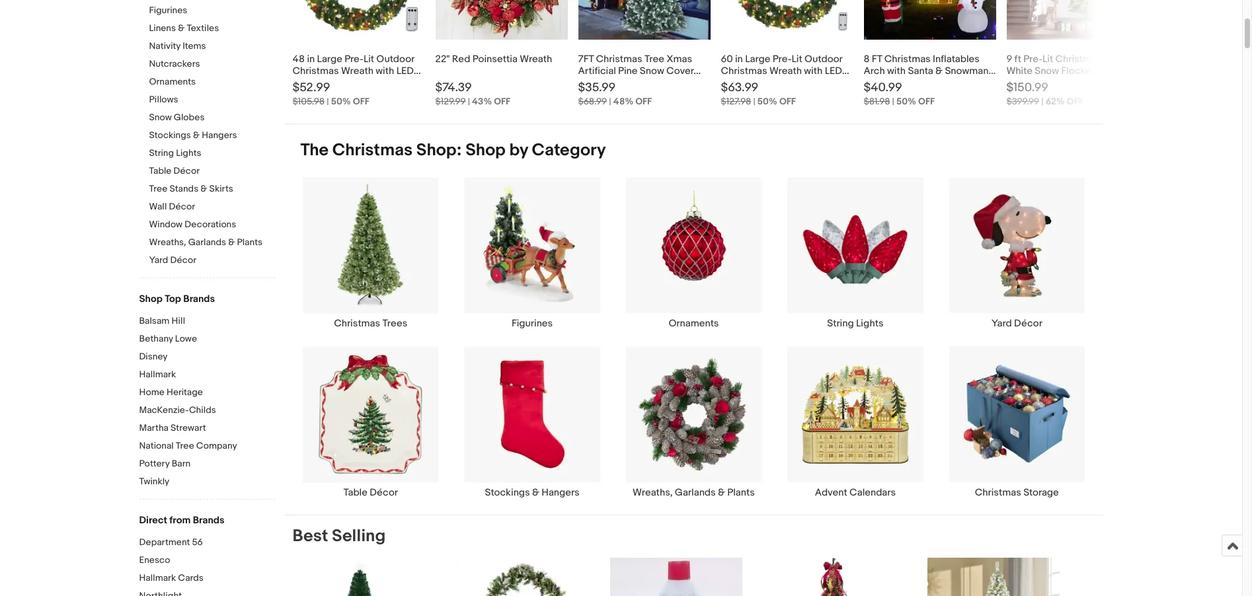 Task type: describe. For each thing, give the bounding box(es) containing it.
pillows
[[149, 94, 178, 105]]

poinsettia
[[473, 53, 518, 65]]

48 in large pre-lit outdoor christmas wreath with led lights, bows decoration
[[293, 53, 414, 89]]

homcom 6ft pre-lighted artificial snow flocked christmas tree with warm white led lights - green/white image
[[927, 558, 1059, 596]]

shop top brands
[[139, 293, 215, 305]]

lit for $63.99
[[792, 53, 802, 65]]

62%
[[1046, 96, 1065, 107]]

1 vertical spatial table décor link
[[290, 346, 451, 499]]

off for $35.99
[[635, 96, 652, 107]]

1 horizontal spatial wreaths, garlands & plants link
[[613, 346, 775, 499]]

1 vertical spatial stockings & hangers link
[[451, 346, 613, 499]]

christmas inside 60 in large pre-lit outdoor christmas wreath with led lights, bows decoration
[[721, 65, 767, 77]]

0 horizontal spatial table décor link
[[149, 165, 275, 178]]

tree inside figurines linens & textiles nativity items nutcrackers ornaments pillows snow globes stockings & hangers string lights table décor tree stands & skirts wall décor window decorations wreaths, garlands & plants yard décor
[[149, 183, 168, 194]]

1 vertical spatial ornaments
[[669, 317, 719, 330]]

the
[[300, 140, 329, 161]]

santa snow spray aerosol - 9oz image
[[610, 558, 742, 596]]

9
[[1006, 53, 1012, 65]]

1 horizontal spatial stockings
[[485, 486, 530, 499]]

decoration inside 9 ft pre-lit christmas tree white snow flocked holiday decoration w/ led lights
[[1006, 77, 1057, 89]]

9 ft pre-lit christmas tree white snow flocked holiday decoration w/ led lights
[[1006, 53, 1134, 89]]

best selling
[[293, 526, 386, 546]]

1 horizontal spatial wreaths,
[[633, 486, 673, 499]]

8 ft christmas inflatables arch with santa & snowman blow up outdoor decorations image
[[864, 0, 996, 40]]

martha
[[139, 422, 169, 434]]

lights inside figurines linens & textiles nativity items nutcrackers ornaments pillows snow globes stockings & hangers string lights table décor tree stands & skirts wall décor window decorations wreaths, garlands & plants yard décor
[[176, 147, 201, 159]]

in for $63.99
[[735, 53, 743, 65]]

advent calendars link
[[775, 346, 936, 499]]

0 horizontal spatial string lights link
[[149, 147, 275, 160]]

$150.99 $399.99 | 62% off
[[1006, 81, 1083, 107]]

christmas inside 48 in large pre-lit outdoor christmas wreath with led lights, bows decoration
[[293, 65, 339, 77]]

pottery
[[139, 458, 170, 469]]

$399.99 text field
[[1006, 96, 1039, 107]]

$105.98
[[293, 96, 325, 107]]

1 horizontal spatial hangers
[[542, 486, 580, 499]]

figurines for figurines linens & textiles nativity items nutcrackers ornaments pillows snow globes stockings & hangers string lights table décor tree stands & skirts wall décor window decorations wreaths, garlands & plants yard décor
[[149, 5, 187, 16]]

figurines for figurines
[[512, 317, 553, 330]]

lights inside 9 ft pre-lit christmas tree white snow flocked holiday decoration w/ led lights
[[1093, 77, 1120, 89]]

$129.99
[[435, 96, 466, 107]]

direct
[[139, 514, 167, 527]]

nativity
[[149, 40, 181, 52]]

white
[[1006, 65, 1032, 77]]

outdoor for $52.99
[[376, 53, 414, 65]]

$68.99 text field
[[578, 96, 607, 107]]

plants inside figurines linens & textiles nativity items nutcrackers ornaments pillows snow globes stockings & hangers string lights table décor tree stands & skirts wall décor window decorations wreaths, garlands & plants yard décor
[[237, 237, 262, 248]]

48 in large pre-lit outdoor christmas wreath with led lights, bows decoration image
[[293, 0, 425, 40]]

$35.99
[[578, 81, 616, 95]]

textiles
[[187, 22, 219, 34]]

enesco link
[[139, 555, 275, 567]]

$127.98
[[721, 96, 751, 107]]

gdf studio 9ft mixed spruce pre-lit clear led artificial christmas garland image
[[451, 558, 583, 596]]

wall décor link
[[149, 201, 275, 214]]

1 horizontal spatial string
[[827, 317, 854, 330]]

christmas trees
[[334, 317, 407, 330]]

50% for $63.99
[[757, 96, 777, 107]]

globes
[[174, 112, 205, 123]]

the christmas shop: shop by category
[[300, 140, 606, 161]]

by
[[509, 140, 528, 161]]

large for $63.99
[[745, 53, 770, 65]]

1 vertical spatial yard
[[991, 317, 1012, 330]]

| for $74.39
[[468, 96, 470, 107]]

60
[[721, 53, 733, 65]]

off for $63.99
[[779, 96, 796, 107]]

lit for $52.99
[[364, 53, 374, 65]]

with for $52.99
[[376, 65, 394, 77]]

mackenzie-
[[139, 405, 189, 416]]

$40.99
[[864, 81, 902, 95]]

48%
[[613, 96, 633, 107]]

0 horizontal spatial yard décor link
[[149, 255, 275, 267]]

disney link
[[139, 351, 275, 364]]

1 horizontal spatial garlands
[[675, 486, 716, 499]]

pre- inside 9 ft pre-lit christmas tree white snow flocked holiday decoration w/ led lights
[[1024, 53, 1043, 65]]

$129.99 text field
[[435, 96, 466, 107]]

$81.98 text field
[[864, 96, 890, 107]]

brands for shop top brands
[[183, 293, 215, 305]]

22" red poinsettia wreath image
[[435, 0, 568, 40]]

bethany
[[139, 333, 173, 344]]

decoration for $52.99
[[351, 77, 402, 89]]

1 vertical spatial plants
[[727, 486, 755, 499]]

wreath for $52.99
[[341, 65, 373, 77]]

mackenzie-childs link
[[139, 405, 275, 417]]

$52.99 $105.98 | 50% off
[[293, 81, 369, 107]]

bows for $52.99
[[325, 77, 349, 89]]

1 vertical spatial table
[[343, 486, 367, 499]]

pottery barn link
[[139, 458, 275, 471]]

selling
[[332, 526, 386, 546]]

christmas trees link
[[290, 177, 451, 330]]

lights, for $63.99
[[721, 77, 751, 89]]

w/
[[1059, 77, 1071, 89]]

linens
[[149, 22, 176, 34]]

$105.98 text field
[[293, 96, 325, 107]]

flocked
[[1061, 65, 1097, 77]]

prextex premium 4 ft collapsible decorated christmas tree w/ lights pop-up image
[[775, 558, 895, 596]]

tree stands & skirts link
[[149, 183, 275, 196]]

43%
[[472, 96, 492, 107]]

wall
[[149, 201, 167, 212]]

garlands inside figurines linens & textiles nativity items nutcrackers ornaments pillows snow globes stockings & hangers string lights table décor tree stands & skirts wall décor window decorations wreaths, garlands & plants yard décor
[[188, 237, 226, 248]]

stands
[[170, 183, 198, 194]]

50% for $52.99
[[331, 96, 351, 107]]

stockings inside figurines linens & textiles nativity items nutcrackers ornaments pillows snow globes stockings & hangers string lights table décor tree stands & skirts wall décor window decorations wreaths, garlands & plants yard décor
[[149, 130, 191, 141]]

0 horizontal spatial ornaments link
[[149, 76, 275, 89]]

60 in large pre-lit outdoor christmas wreath with led lights, bows decoration
[[721, 53, 842, 89]]

home heritage link
[[139, 387, 275, 399]]

off for $74.39
[[494, 96, 510, 107]]

1 vertical spatial figurines link
[[451, 177, 613, 330]]

2 vertical spatial lights
[[856, 317, 883, 330]]

top
[[165, 293, 181, 305]]

| for $35.99
[[609, 96, 611, 107]]

56
[[192, 537, 203, 548]]

$127.98 text field
[[721, 96, 751, 107]]

martha strewart link
[[139, 422, 275, 435]]

storage
[[1023, 486, 1059, 499]]

best
[[293, 526, 328, 546]]

balsam
[[139, 315, 169, 327]]

large for $52.99
[[317, 53, 342, 65]]

hallmark cards link
[[139, 572, 275, 585]]

9 ft pre-lit christmas tree white snow flocked holiday decoration w/ led lights image
[[1006, 0, 1139, 40]]

tree inside 9 ft pre-lit christmas tree white snow flocked holiday decoration w/ led lights
[[1104, 53, 1124, 65]]

childs
[[189, 405, 216, 416]]

calendars
[[849, 486, 896, 499]]

window decorations link
[[149, 219, 275, 231]]

0 vertical spatial stockings & hangers link
[[149, 130, 275, 142]]

balsam hill link
[[139, 315, 275, 328]]

balsam hill bethany lowe disney hallmark home heritage mackenzie-childs martha strewart national tree company pottery barn twinkly
[[139, 315, 237, 487]]

$52.99
[[293, 81, 330, 95]]

$63.99
[[721, 81, 758, 95]]

string lights
[[827, 317, 883, 330]]

pillows link
[[149, 94, 275, 106]]

items
[[183, 40, 206, 52]]

yard décor
[[991, 317, 1042, 330]]



Task type: locate. For each thing, give the bounding box(es) containing it.
bows for $63.99
[[753, 77, 777, 89]]

off right the 48%
[[635, 96, 652, 107]]

nutcrackers link
[[149, 58, 275, 71]]

stockings & hangers link
[[149, 130, 275, 142], [451, 346, 613, 499]]

led
[[396, 65, 414, 77], [825, 65, 842, 77], [1073, 77, 1091, 89]]

1 vertical spatial brands
[[193, 514, 224, 527]]

0 horizontal spatial string
[[149, 147, 174, 159]]

shop
[[466, 140, 506, 161], [139, 293, 162, 305]]

off inside $74.39 $129.99 | 43% off
[[494, 96, 510, 107]]

snow inside 9 ft pre-lit christmas tree white snow flocked holiday decoration w/ led lights
[[1035, 65, 1059, 77]]

heritage
[[167, 387, 203, 398]]

with for $63.99
[[804, 65, 823, 77]]

lights, up the $127.98
[[721, 77, 751, 89]]

nutcrackers
[[149, 58, 200, 69]]

0 horizontal spatial decoration
[[351, 77, 402, 89]]

1 horizontal spatial tree
[[176, 440, 194, 452]]

table décor
[[343, 486, 398, 499]]

decoration for $63.99
[[779, 77, 830, 89]]

50% right $105.98
[[331, 96, 351, 107]]

50% inside $63.99 $127.98 | 50% off
[[757, 96, 777, 107]]

1 lights, from the left
[[293, 77, 322, 89]]

hallmark inside balsam hill bethany lowe disney hallmark home heritage mackenzie-childs martha strewart national tree company pottery barn twinkly
[[139, 369, 176, 380]]

plants
[[237, 237, 262, 248], [727, 486, 755, 499]]

off down 48 in large pre-lit outdoor christmas wreath with led lights, bows decoration at the top of page
[[353, 96, 369, 107]]

| inside $150.99 $399.99 | 62% off
[[1041, 96, 1044, 107]]

pre- for $52.99
[[345, 53, 364, 65]]

0 horizontal spatial wreaths, garlands & plants link
[[149, 237, 275, 249]]

| for $150.99
[[1041, 96, 1044, 107]]

1 horizontal spatial lights
[[856, 317, 883, 330]]

48
[[293, 53, 305, 65]]

1 horizontal spatial plants
[[727, 486, 755, 499]]

linens & textiles link
[[149, 22, 275, 35]]

2 with from the left
[[804, 65, 823, 77]]

stockings
[[149, 130, 191, 141], [485, 486, 530, 499]]

advent
[[815, 486, 847, 499]]

50% inside $52.99 $105.98 | 50% off
[[331, 96, 351, 107]]

ornaments inside figurines linens & textiles nativity items nutcrackers ornaments pillows snow globes stockings & hangers string lights table décor tree stands & skirts wall décor window decorations wreaths, garlands & plants yard décor
[[149, 76, 196, 87]]

1 horizontal spatial outdoor
[[804, 53, 842, 65]]

large
[[317, 53, 342, 65], [745, 53, 770, 65]]

outdoor left 22" on the left top of the page
[[376, 53, 414, 65]]

1 | from the left
[[327, 96, 329, 107]]

0 vertical spatial figurines link
[[149, 5, 275, 17]]

0 horizontal spatial wreaths,
[[149, 237, 186, 248]]

0 vertical spatial lights
[[1093, 77, 1120, 89]]

figurines linens & textiles nativity items nutcrackers ornaments pillows snow globes stockings & hangers string lights table décor tree stands & skirts wall décor window decorations wreaths, garlands & plants yard décor
[[149, 5, 262, 266]]

2 outdoor from the left
[[804, 53, 842, 65]]

off inside $52.99 $105.98 | 50% off
[[353, 96, 369, 107]]

4 | from the left
[[753, 96, 755, 107]]

in inside 60 in large pre-lit outdoor christmas wreath with led lights, bows decoration
[[735, 53, 743, 65]]

department 56 link
[[139, 537, 275, 549]]

hallmark link
[[139, 369, 275, 381]]

large right 60
[[745, 53, 770, 65]]

2 large from the left
[[745, 53, 770, 65]]

1 50% from the left
[[331, 96, 351, 107]]

3 | from the left
[[609, 96, 611, 107]]

christmas up $63.99
[[721, 65, 767, 77]]

snow inside figurines linens & textiles nativity items nutcrackers ornaments pillows snow globes stockings & hangers string lights table décor tree stands & skirts wall décor window decorations wreaths, garlands & plants yard décor
[[149, 112, 172, 123]]

0 vertical spatial ornaments
[[149, 76, 196, 87]]

0 vertical spatial table décor link
[[149, 165, 275, 178]]

22"
[[435, 53, 450, 65]]

0 vertical spatial plants
[[237, 237, 262, 248]]

1 outdoor from the left
[[376, 53, 414, 65]]

| for $52.99
[[327, 96, 329, 107]]

off right 43%
[[494, 96, 510, 107]]

shop:
[[416, 140, 462, 161]]

6 | from the left
[[1041, 96, 1044, 107]]

1 bows from the left
[[325, 77, 349, 89]]

1 horizontal spatial large
[[745, 53, 770, 65]]

1 horizontal spatial 50%
[[757, 96, 777, 107]]

lights, for $52.99
[[293, 77, 322, 89]]

0 vertical spatial table
[[149, 165, 171, 177]]

home
[[139, 387, 164, 398]]

| left 43%
[[468, 96, 470, 107]]

decorations
[[185, 219, 236, 230]]

in right 60
[[735, 53, 743, 65]]

led inside 9 ft pre-lit christmas tree white snow flocked holiday decoration w/ led lights
[[1073, 77, 1091, 89]]

snow globes link
[[149, 112, 275, 124]]

0 horizontal spatial table
[[149, 165, 171, 177]]

1 horizontal spatial yard
[[991, 317, 1012, 330]]

off right the 62%
[[1067, 96, 1083, 107]]

0 vertical spatial brands
[[183, 293, 215, 305]]

bows inside 60 in large pre-lit outdoor christmas wreath with led lights, bows decoration
[[753, 77, 777, 89]]

table up selling
[[343, 486, 367, 499]]

pre- right ft
[[1024, 53, 1043, 65]]

1 vertical spatial wreaths, garlands & plants link
[[613, 346, 775, 499]]

wreaths, garlands & plants link
[[149, 237, 275, 249], [613, 346, 775, 499]]

$35.99 $68.99 | 48% off
[[578, 81, 652, 107]]

lights, up $105.98
[[293, 77, 322, 89]]

0 horizontal spatial 50%
[[331, 96, 351, 107]]

hangers inside figurines linens & textiles nativity items nutcrackers ornaments pillows snow globes stockings & hangers string lights table décor tree stands & skirts wall décor window decorations wreaths, garlands & plants yard décor
[[202, 130, 237, 141]]

off
[[353, 96, 369, 107], [494, 96, 510, 107], [635, 96, 652, 107], [779, 96, 796, 107], [918, 96, 935, 107], [1067, 96, 1083, 107]]

national
[[139, 440, 174, 452]]

| left the 62%
[[1041, 96, 1044, 107]]

| for $63.99
[[753, 96, 755, 107]]

2 in from the left
[[735, 53, 743, 65]]

2 horizontal spatial lit
[[1042, 53, 1053, 65]]

$74.39
[[435, 81, 472, 95]]

homcom 02-0342 6' pre-lit fiber optic artificial christmas tree - green image
[[293, 558, 425, 596]]

led for $63.99
[[825, 65, 842, 77]]

lights, inside 60 in large pre-lit outdoor christmas wreath with led lights, bows decoration
[[721, 77, 751, 89]]

snow left w/
[[1035, 65, 1059, 77]]

0 vertical spatial string
[[149, 147, 174, 159]]

1 vertical spatial hallmark
[[139, 572, 176, 584]]

decoration
[[351, 77, 402, 89], [779, 77, 830, 89], [1006, 77, 1057, 89]]

3 pre- from the left
[[1024, 53, 1043, 65]]

lit down 48 in large pre-lit outdoor christmas wreath with led lights, bows decoration image
[[364, 53, 374, 65]]

5 off from the left
[[918, 96, 935, 107]]

2 horizontal spatial pre-
[[1024, 53, 1043, 65]]

trees
[[382, 317, 407, 330]]

0 horizontal spatial garlands
[[188, 237, 226, 248]]

| inside $35.99 $68.99 | 48% off
[[609, 96, 611, 107]]

0 horizontal spatial pre-
[[345, 53, 364, 65]]

0 horizontal spatial ornaments
[[149, 76, 196, 87]]

$74.39 $129.99 | 43% off
[[435, 81, 510, 107]]

1 horizontal spatial string lights link
[[775, 177, 936, 330]]

yard inside figurines linens & textiles nativity items nutcrackers ornaments pillows snow globes stockings & hangers string lights table décor tree stands & skirts wall décor window decorations wreaths, garlands & plants yard décor
[[149, 255, 168, 266]]

lit down 60 in large pre-lit outdoor christmas wreath with led lights, bows decoration "image"
[[792, 53, 802, 65]]

shop left 'top'
[[139, 293, 162, 305]]

with inside 48 in large pre-lit outdoor christmas wreath with led lights, bows decoration
[[376, 65, 394, 77]]

2 horizontal spatial 50%
[[896, 96, 916, 107]]

2 pre- from the left
[[773, 53, 792, 65]]

in right the 48
[[307, 53, 315, 65]]

2 horizontal spatial led
[[1073, 77, 1091, 89]]

0 horizontal spatial snow
[[149, 112, 172, 123]]

off inside $35.99 $68.99 | 48% off
[[635, 96, 652, 107]]

0 horizontal spatial hangers
[[202, 130, 237, 141]]

5 | from the left
[[892, 96, 894, 107]]

0 vertical spatial wreaths,
[[149, 237, 186, 248]]

2 lit from the left
[[792, 53, 802, 65]]

wreath up $52.99 $105.98 | 50% off
[[341, 65, 373, 77]]

decoration inside 60 in large pre-lit outdoor christmas wreath with led lights, bows decoration
[[779, 77, 830, 89]]

outdoor inside 48 in large pre-lit outdoor christmas wreath with led lights, bows decoration
[[376, 53, 414, 65]]

0 horizontal spatial bows
[[325, 77, 349, 89]]

| inside $74.39 $129.99 | 43% off
[[468, 96, 470, 107]]

company
[[196, 440, 237, 452]]

outdoor
[[376, 53, 414, 65], [804, 53, 842, 65]]

0 horizontal spatial shop
[[139, 293, 162, 305]]

figurines inside figurines linens & textiles nativity items nutcrackers ornaments pillows snow globes stockings & hangers string lights table décor tree stands & skirts wall décor window decorations wreaths, garlands & plants yard décor
[[149, 5, 187, 16]]

decoration up $399.99 text box
[[1006, 77, 1057, 89]]

christmas storage link
[[936, 346, 1098, 499]]

wreath inside 48 in large pre-lit outdoor christmas wreath with led lights, bows decoration
[[341, 65, 373, 77]]

pre-
[[345, 53, 364, 65], [773, 53, 792, 65], [1024, 53, 1043, 65]]

pre- down 60 in large pre-lit outdoor christmas wreath with led lights, bows decoration "image"
[[773, 53, 792, 65]]

0 vertical spatial wreaths, garlands & plants link
[[149, 237, 275, 249]]

1 large from the left
[[317, 53, 342, 65]]

window
[[149, 219, 183, 230]]

1 lit from the left
[[364, 53, 374, 65]]

ornaments link
[[149, 76, 275, 89], [613, 177, 775, 330]]

| inside $40.99 $81.98 | 50% off
[[892, 96, 894, 107]]

with inside 60 in large pre-lit outdoor christmas wreath with led lights, bows decoration
[[804, 65, 823, 77]]

1 vertical spatial shop
[[139, 293, 162, 305]]

tree inside balsam hill bethany lowe disney hallmark home heritage mackenzie-childs martha strewart national tree company pottery barn twinkly
[[176, 440, 194, 452]]

1 horizontal spatial in
[[735, 53, 743, 65]]

lights, inside 48 in large pre-lit outdoor christmas wreath with led lights, bows decoration
[[293, 77, 322, 89]]

1 horizontal spatial figurines
[[512, 317, 553, 330]]

$68.99
[[578, 96, 607, 107]]

1 horizontal spatial ornaments
[[669, 317, 719, 330]]

holiday
[[1100, 65, 1134, 77]]

off for $40.99
[[918, 96, 935, 107]]

0 vertical spatial garlands
[[188, 237, 226, 248]]

category
[[532, 140, 606, 161]]

enesco
[[139, 555, 170, 566]]

50% for $40.99
[[896, 96, 916, 107]]

lit inside 60 in large pre-lit outdoor christmas wreath with led lights, bows decoration
[[792, 53, 802, 65]]

off inside $150.99 $399.99 | 62% off
[[1067, 96, 1083, 107]]

1 pre- from the left
[[345, 53, 364, 65]]

pre- for $63.99
[[773, 53, 792, 65]]

1 horizontal spatial wreath
[[520, 53, 552, 65]]

0 horizontal spatial lit
[[364, 53, 374, 65]]

3 decoration from the left
[[1006, 77, 1057, 89]]

figurines link
[[149, 5, 275, 17], [451, 177, 613, 330]]

nativity items link
[[149, 40, 275, 53]]

table up stands
[[149, 165, 171, 177]]

led inside 48 in large pre-lit outdoor christmas wreath with led lights, bows decoration
[[396, 65, 414, 77]]

0 horizontal spatial tree
[[149, 183, 168, 194]]

1 vertical spatial hangers
[[542, 486, 580, 499]]

4 off from the left
[[779, 96, 796, 107]]

hill
[[172, 315, 185, 327]]

0 horizontal spatial plants
[[237, 237, 262, 248]]

garlands
[[188, 237, 226, 248], [675, 486, 716, 499]]

2 bows from the left
[[753, 77, 777, 89]]

2 horizontal spatial wreath
[[769, 65, 802, 77]]

cards
[[178, 572, 204, 584]]

$399.99
[[1006, 96, 1039, 107]]

1 decoration from the left
[[351, 77, 402, 89]]

with down 60 in large pre-lit outdoor christmas wreath with led lights, bows decoration "image"
[[804, 65, 823, 77]]

brands up department 56 link
[[193, 514, 224, 527]]

decoration right $52.99
[[351, 77, 402, 89]]

table inside figurines linens & textiles nativity items nutcrackers ornaments pillows snow globes stockings & hangers string lights table décor tree stands & skirts wall décor window decorations wreaths, garlands & plants yard décor
[[149, 165, 171, 177]]

2 off from the left
[[494, 96, 510, 107]]

large right the 48
[[317, 53, 342, 65]]

$40.99 $81.98 | 50% off
[[864, 81, 935, 107]]

0 horizontal spatial large
[[317, 53, 342, 65]]

outdoor inside 60 in large pre-lit outdoor christmas wreath with led lights, bows decoration
[[804, 53, 842, 65]]

in inside 48 in large pre-lit outdoor christmas wreath with led lights, bows decoration
[[307, 53, 315, 65]]

outdoor down 60 in large pre-lit outdoor christmas wreath with led lights, bows decoration "image"
[[804, 53, 842, 65]]

direct from brands
[[139, 514, 224, 527]]

barn
[[172, 458, 190, 469]]

christmas left storage
[[975, 486, 1021, 499]]

snow
[[1035, 65, 1059, 77], [149, 112, 172, 123]]

skirts
[[209, 183, 233, 194]]

twinkly link
[[139, 476, 275, 489]]

lit inside 9 ft pre-lit christmas tree white snow flocked holiday decoration w/ led lights
[[1042, 53, 1053, 65]]

shop left by at the top left
[[466, 140, 506, 161]]

2 50% from the left
[[757, 96, 777, 107]]

decoration inside 48 in large pre-lit outdoor christmas wreath with led lights, bows decoration
[[351, 77, 402, 89]]

1 horizontal spatial shop
[[466, 140, 506, 161]]

wreath up $63.99 $127.98 | 50% off
[[769, 65, 802, 77]]

lowe
[[175, 333, 197, 344]]

1 horizontal spatial ornaments link
[[613, 177, 775, 330]]

0 vertical spatial snow
[[1035, 65, 1059, 77]]

| right $105.98
[[327, 96, 329, 107]]

led for $52.99
[[396, 65, 414, 77]]

| inside $63.99 $127.98 | 50% off
[[753, 96, 755, 107]]

50%
[[331, 96, 351, 107], [757, 96, 777, 107], [896, 96, 916, 107]]

2 decoration from the left
[[779, 77, 830, 89]]

1 vertical spatial wreaths,
[[633, 486, 673, 499]]

1 vertical spatial figurines
[[512, 317, 553, 330]]

ornaments
[[149, 76, 196, 87], [669, 317, 719, 330]]

department 56 enesco hallmark cards
[[139, 537, 204, 584]]

tree down strewart
[[176, 440, 194, 452]]

60 in large pre-lit outdoor christmas wreath with led lights, bows decoration image
[[721, 0, 853, 40]]

1 vertical spatial string lights link
[[775, 177, 936, 330]]

| left the 48%
[[609, 96, 611, 107]]

wreath inside 60 in large pre-lit outdoor christmas wreath with led lights, bows decoration
[[769, 65, 802, 77]]

off right '$81.98' 'text field'
[[918, 96, 935, 107]]

0 horizontal spatial figurines
[[149, 5, 187, 16]]

1 vertical spatial string
[[827, 317, 854, 330]]

off for $52.99
[[353, 96, 369, 107]]

in for $52.99
[[307, 53, 315, 65]]

| inside $52.99 $105.98 | 50% off
[[327, 96, 329, 107]]

christmas right the the at top
[[332, 140, 413, 161]]

figurines
[[149, 5, 187, 16], [512, 317, 553, 330]]

red
[[452, 53, 470, 65]]

0 vertical spatial ornaments link
[[149, 76, 275, 89]]

with
[[376, 65, 394, 77], [804, 65, 823, 77]]

bethany lowe link
[[139, 333, 275, 346]]

with down 48 in large pre-lit outdoor christmas wreath with led lights, bows decoration image
[[376, 65, 394, 77]]

wreath for $63.99
[[769, 65, 802, 77]]

yard décor link
[[936, 177, 1098, 330], [149, 255, 275, 267]]

1 horizontal spatial table
[[343, 486, 367, 499]]

department
[[139, 537, 190, 548]]

1 off from the left
[[353, 96, 369, 107]]

disney
[[139, 351, 168, 362]]

2 horizontal spatial lights
[[1093, 77, 1120, 89]]

1 vertical spatial tree
[[149, 183, 168, 194]]

1 hallmark from the top
[[139, 369, 176, 380]]

3 off from the left
[[635, 96, 652, 107]]

1 horizontal spatial led
[[825, 65, 842, 77]]

off inside $40.99 $81.98 | 50% off
[[918, 96, 935, 107]]

$63.99 $127.98 | 50% off
[[721, 81, 796, 107]]

0 horizontal spatial in
[[307, 53, 315, 65]]

off inside $63.99 $127.98 | 50% off
[[779, 96, 796, 107]]

off down 60 in large pre-lit outdoor christmas wreath with led lights, bows decoration
[[779, 96, 796, 107]]

from
[[169, 514, 191, 527]]

snow down pillows
[[149, 112, 172, 123]]

7ft christmas tree xmas artificial pine snow cover holiday decor indoor outdoor image
[[578, 0, 710, 40]]

pre- inside 60 in large pre-lit outdoor christmas wreath with led lights, bows decoration
[[773, 53, 792, 65]]

hallmark down disney
[[139, 369, 176, 380]]

yard
[[149, 255, 168, 266], [991, 317, 1012, 330]]

string lights link
[[149, 147, 275, 160], [775, 177, 936, 330]]

0 horizontal spatial figurines link
[[149, 5, 275, 17]]

1 vertical spatial lights
[[176, 147, 201, 159]]

pre- inside 48 in large pre-lit outdoor christmas wreath with led lights, bows decoration
[[345, 53, 364, 65]]

1 in from the left
[[307, 53, 315, 65]]

1 vertical spatial garlands
[[675, 486, 716, 499]]

| right $81.98
[[892, 96, 894, 107]]

2 hallmark from the top
[[139, 572, 176, 584]]

hallmark inside department 56 enesco hallmark cards
[[139, 572, 176, 584]]

lights
[[1093, 77, 1120, 89], [176, 147, 201, 159], [856, 317, 883, 330]]

wreath
[[520, 53, 552, 65], [341, 65, 373, 77], [769, 65, 802, 77]]

6 off from the left
[[1067, 96, 1083, 107]]

hallmark down enesco
[[139, 572, 176, 584]]

0 vertical spatial figurines
[[149, 5, 187, 16]]

1 horizontal spatial yard décor link
[[936, 177, 1098, 330]]

1 horizontal spatial with
[[804, 65, 823, 77]]

$81.98
[[864, 96, 890, 107]]

string inside figurines linens & textiles nativity items nutcrackers ornaments pillows snow globes stockings & hangers string lights table décor tree stands & skirts wall décor window decorations wreaths, garlands & plants yard décor
[[149, 147, 174, 159]]

wreath right poinsettia
[[520, 53, 552, 65]]

1 with from the left
[[376, 65, 394, 77]]

1 horizontal spatial table décor link
[[290, 346, 451, 499]]

decoration right $63.99
[[779, 77, 830, 89]]

3 lit from the left
[[1042, 53, 1053, 65]]

| for $40.99
[[892, 96, 894, 107]]

off for $150.99
[[1067, 96, 1083, 107]]

ft
[[1014, 53, 1021, 65]]

50% down $63.99
[[757, 96, 777, 107]]

lit right ft
[[1042, 53, 1053, 65]]

led inside 60 in large pre-lit outdoor christmas wreath with led lights, bows decoration
[[825, 65, 842, 77]]

1 vertical spatial ornaments link
[[613, 177, 775, 330]]

wreaths, garlands & plants
[[633, 486, 755, 499]]

christmas left trees
[[334, 317, 380, 330]]

large inside 60 in large pre-lit outdoor christmas wreath with led lights, bows decoration
[[745, 53, 770, 65]]

pre- down 48 in large pre-lit outdoor christmas wreath with led lights, bows decoration image
[[345, 53, 364, 65]]

christmas inside 9 ft pre-lit christmas tree white snow flocked holiday decoration w/ led lights
[[1055, 53, 1102, 65]]

hallmark
[[139, 369, 176, 380], [139, 572, 176, 584]]

table décor link
[[149, 165, 275, 178], [290, 346, 451, 499]]

1 vertical spatial stockings
[[485, 486, 530, 499]]

0 vertical spatial hallmark
[[139, 369, 176, 380]]

tree right flocked
[[1104, 53, 1124, 65]]

50% down $40.99
[[896, 96, 916, 107]]

1 horizontal spatial lights,
[[721, 77, 751, 89]]

3 50% from the left
[[896, 96, 916, 107]]

brands for direct from brands
[[193, 514, 224, 527]]

large inside 48 in large pre-lit outdoor christmas wreath with led lights, bows decoration
[[317, 53, 342, 65]]

0 horizontal spatial with
[[376, 65, 394, 77]]

christmas storage
[[975, 486, 1059, 499]]

christmas
[[1055, 53, 1102, 65], [293, 65, 339, 77], [721, 65, 767, 77], [332, 140, 413, 161], [334, 317, 380, 330], [975, 486, 1021, 499]]

$150.99
[[1006, 81, 1048, 95]]

0 horizontal spatial lights,
[[293, 77, 322, 89]]

50% inside $40.99 $81.98 | 50% off
[[896, 96, 916, 107]]

2 | from the left
[[468, 96, 470, 107]]

0 horizontal spatial led
[[396, 65, 414, 77]]

0 vertical spatial shop
[[466, 140, 506, 161]]

2 horizontal spatial tree
[[1104, 53, 1124, 65]]

1 horizontal spatial decoration
[[779, 77, 830, 89]]

twinkly
[[139, 476, 169, 487]]

0 horizontal spatial wreath
[[341, 65, 373, 77]]

wreaths, inside figurines linens & textiles nativity items nutcrackers ornaments pillows snow globes stockings & hangers string lights table décor tree stands & skirts wall décor window decorations wreaths, garlands & plants yard décor
[[149, 237, 186, 248]]

christmas up w/
[[1055, 53, 1102, 65]]

christmas up $52.99
[[293, 65, 339, 77]]

| right $127.98 text box
[[753, 96, 755, 107]]

stockings & hangers
[[485, 486, 580, 499]]

1 horizontal spatial figurines link
[[451, 177, 613, 330]]

lit inside 48 in large pre-lit outdoor christmas wreath with led lights, bows decoration
[[364, 53, 374, 65]]

0 horizontal spatial lights
[[176, 147, 201, 159]]

brands up the balsam hill link on the bottom of page
[[183, 293, 215, 305]]

outdoor for $63.99
[[804, 53, 842, 65]]

bows inside 48 in large pre-lit outdoor christmas wreath with led lights, bows decoration
[[325, 77, 349, 89]]

2 lights, from the left
[[721, 77, 751, 89]]

tree up wall
[[149, 183, 168, 194]]



Task type: vqa. For each thing, say whether or not it's contained in the screenshot.


